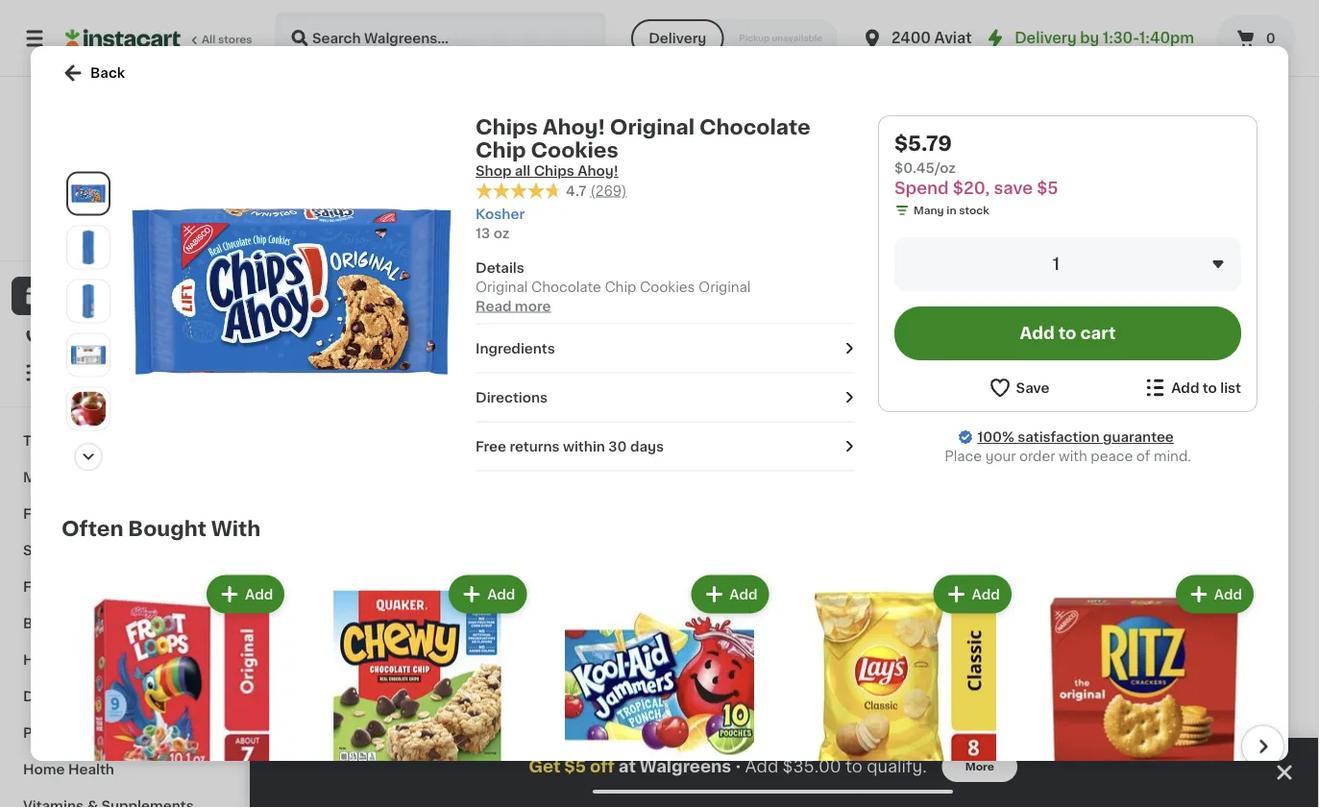 Task type: vqa. For each thing, say whether or not it's contained in the screenshot.
$5 inside the "$5.79 $0.45/oz spend $20, save $5"
yes



Task type: locate. For each thing, give the bounding box(es) containing it.
caramel down $12.99 element
[[831, 266, 887, 279]]

0 vertical spatial chips
[[476, 117, 538, 137]]

100% up the your
[[977, 430, 1014, 444]]

product group containing kind caramel almond & sea salt
[[792, 77, 945, 334]]

30
[[608, 440, 627, 453]]

0 vertical spatial sponsored badge image
[[792, 318, 850, 329]]

walgreens down share
[[640, 759, 731, 775]]

1 horizontal spatial 100% satisfaction guarantee
[[977, 430, 1174, 444]]

2 vertical spatial chocolate
[[1128, 304, 1198, 317]]

salt down $12.99 element
[[835, 285, 861, 298]]

1 horizontal spatial 100%
[[977, 430, 1014, 444]]

kettle down vegan
[[1058, 755, 1098, 768]]

to inside the "treatment tracker modal" "dialog"
[[846, 759, 863, 775]]

1 vertical spatial popcorn
[[997, 774, 1054, 788]]

0 vertical spatial eligible
[[333, 372, 384, 386]]

1 vertical spatial items
[[1227, 409, 1266, 423]]

None search field
[[275, 12, 606, 65]]

almond inside kind caramel almond & sea salt
[[891, 266, 943, 279]]

(269) down ahoy!
[[590, 184, 627, 197]]

ahoy! for chips ahoy! original chocolate chip cookies shop all chips ahoy!
[[543, 117, 605, 137]]

caramel inside kind caramel almond & sea salt 6 x 1.4 oz
[[831, 717, 887, 730]]

1 horizontal spatial eligible
[[1173, 409, 1223, 423]]

1 vertical spatial 100%
[[977, 430, 1014, 444]]

& up x
[[792, 736, 803, 749]]

chocolate inside chips ahoy! original chocolate chip cookies shop all chips ahoy!
[[699, 117, 810, 137]]

79
[[1154, 241, 1168, 252], [315, 692, 329, 703], [650, 692, 664, 703]]

home health link
[[12, 751, 233, 788]]

hot
[[456, 755, 481, 768]]

0 horizontal spatial see eligible items
[[303, 372, 426, 386]]

2
[[467, 691, 480, 711], [635, 691, 648, 711]]

(269) inside 'item carousel' region
[[1199, 344, 1228, 355]]

chips up chips
[[476, 117, 538, 137]]

1 horizontal spatial sweet
[[960, 755, 1002, 768]]

1 vertical spatial 99
[[827, 692, 842, 703]]

& inside chester's fries corn & potato snacks, flamin' hot flavored 3.63 oz
[[597, 717, 608, 730]]

2 up haribo
[[635, 691, 648, 711]]

almond for kind caramel almond & sea salt
[[891, 266, 943, 279]]

1 sponsored badge image from the top
[[792, 318, 850, 329]]

see eligible items
[[303, 372, 426, 386], [1143, 409, 1266, 423]]

beauty
[[23, 617, 73, 630]]

directions
[[476, 391, 548, 404]]

chips for chips ahoy! original chocolate chip cookies
[[1128, 285, 1167, 298]]

cookies chips ahoy! original chocolate chip cookies hero image
[[131, 131, 453, 453]]

1 horizontal spatial see eligible items button
[[1128, 400, 1281, 432]]

delivery for delivery by 1:30-1:40pm
[[1015, 31, 1077, 45]]

sponsored badge image for 5
[[792, 318, 850, 329]]

99 right 12
[[827, 692, 842, 703]]

corn up ingredients button
[[624, 323, 657, 337]]

3.63
[[456, 774, 480, 784]]

place your order with peace of mind.
[[945, 450, 1191, 463]]

0 horizontal spatial shop
[[54, 289, 90, 303]]

to inside button
[[1059, 325, 1077, 342]]

& down $12.99 element
[[792, 285, 803, 298]]

0 horizontal spatial 100% satisfaction guarantee
[[49, 233, 204, 244]]

1 vertical spatial snacks
[[23, 544, 73, 557]]

caramel down 12 99
[[831, 717, 887, 730]]

3 gluten- from the left
[[962, 670, 1004, 681]]

0 vertical spatial sweet
[[624, 304, 666, 317]]

cookies up chips
[[531, 140, 619, 160]]

walgreens up everyday store prices link
[[86, 191, 159, 205]]

sweets and goodies special picks for you
[[288, 6, 506, 44]]

home health
[[23, 763, 114, 776]]

all
[[202, 34, 215, 45]]

6
[[299, 240, 313, 260], [1139, 691, 1153, 711], [792, 754, 799, 765]]

puffs,
[[1021, 266, 1060, 279]]

5 left 69 on the right top of page
[[971, 240, 984, 260]]

0 vertical spatial chocolate
[[699, 117, 810, 137]]

1 vertical spatial cookies
[[640, 280, 695, 294]]

flavored down snacks,
[[485, 755, 542, 768]]

chip down mango
[[605, 280, 636, 294]]

kind inside kind caramel almond & sea salt 6 x 1.4 oz
[[792, 717, 827, 730]]

0 vertical spatial sea
[[806, 285, 832, 298]]

13 inside kosher 13 oz
[[476, 226, 490, 240]]

cookies inside chips ahoy! original chocolate chip cookies
[[1128, 323, 1183, 337]]

sponsored badge image for 6
[[792, 769, 850, 780]]

2 caramel from the top
[[831, 717, 887, 730]]

100% satisfaction guarantee down store
[[49, 233, 204, 244]]

1 gluten- from the left
[[794, 670, 836, 681]]

2 49 from the left
[[987, 692, 1002, 703]]

kind caramel almond & sea salt
[[792, 266, 943, 298]]

0 horizontal spatial see
[[303, 372, 330, 386]]

0 horizontal spatial crackers
[[338, 304, 398, 317]]

2 up 'chester's'
[[467, 691, 480, 711]]

49 right 4
[[987, 692, 1002, 703]]

guarantee down prices on the top left of page
[[148, 233, 204, 244]]

2 horizontal spatial gluten-
[[962, 670, 1004, 681]]

chocolate inside details original chocolate chip cookies original read more
[[531, 280, 601, 294]]

0 horizontal spatial gluten-
[[458, 670, 500, 681]]

1 horizontal spatial $ 6 29
[[1132, 691, 1169, 711]]

0 vertical spatial see eligible items
[[303, 372, 426, 386]]

0
[[1266, 32, 1276, 45]]

& inside kind caramel almond & sea salt
[[792, 285, 803, 298]]

5 for cheetos
[[971, 240, 984, 260]]

all left chips
[[515, 164, 531, 178]]

with
[[1059, 450, 1087, 463]]

1 vertical spatial boomchickapop
[[960, 736, 1091, 749]]

1 horizontal spatial 16
[[1128, 774, 1140, 784]]

sea
[[806, 285, 832, 298], [806, 736, 832, 749]]

79 up chips ahoy! original chocolate chip cookies
[[1154, 241, 1168, 252]]

$35.00
[[783, 759, 841, 775]]

to left cart at top
[[1059, 325, 1077, 342]]

0 vertical spatial angie's boomchickapop sweet & salty kettle corn popcorn
[[624, 266, 762, 337]]

see
[[303, 372, 330, 386], [1143, 409, 1170, 423]]

gummi
[[683, 717, 732, 730]]

special
[[288, 30, 340, 44]]

4.7 (269)
[[566, 184, 627, 197]]

x
[[802, 754, 808, 765]]

salty up ingredients button
[[684, 304, 718, 317]]

1 almond from the top
[[891, 266, 943, 279]]

0 vertical spatial chip
[[476, 140, 526, 160]]

corn down the more on the bottom of the page
[[960, 774, 993, 788]]

many
[[914, 205, 944, 216], [307, 342, 338, 353], [643, 360, 674, 370], [979, 360, 1010, 370], [1147, 379, 1178, 390]]

2 horizontal spatial 6
[[1139, 691, 1153, 711]]

1 horizontal spatial 79
[[650, 692, 664, 703]]

gluten-free for 2
[[458, 670, 524, 681]]

0 horizontal spatial ahoy!
[[543, 117, 605, 137]]

100% satisfaction guarantee inside button
[[49, 233, 204, 244]]

first
[[23, 507, 54, 521]]

instacart logo image
[[65, 27, 181, 50]]

79 up hostess
[[315, 692, 329, 703]]

add inside button
[[1171, 381, 1199, 394]]

delivery button
[[631, 19, 724, 58]]

79 for 5
[[1154, 241, 1168, 252]]

original inside chips ahoy! original chocolate chip cookies shop all chips ahoy!
[[610, 117, 695, 137]]

kind down $12.99 element
[[792, 266, 827, 279]]

1 horizontal spatial gluten-
[[794, 670, 836, 681]]

kind down 12
[[792, 717, 827, 730]]

1 caramel from the top
[[831, 266, 887, 279]]

add to cart
[[1020, 325, 1116, 342]]

chocolate for chips ahoy! original chocolate chip cookies
[[1128, 304, 1198, 317]]

within
[[563, 440, 605, 453]]

2 almond from the top
[[891, 717, 943, 730]]

free left vegan
[[1004, 670, 1028, 681]]

chip inside chips ahoy! original chocolate chip cookies
[[1202, 304, 1233, 317]]

boomchickapop up the more on the bottom of the page
[[960, 736, 1091, 749]]

angie's boomchickapop sweet & salty kettle corn popcorn up ingredients button
[[624, 266, 762, 337]]

to left list
[[1203, 381, 1217, 394]]

1 horizontal spatial angie's
[[960, 717, 1010, 730]]

items for 5
[[1227, 409, 1266, 423]]

item carousel region containing add
[[35, 564, 1285, 807]]

snacks down cheese
[[960, 304, 1009, 317]]

1 49 from the left
[[482, 692, 497, 703]]

2 vertical spatial chip
[[1202, 304, 1233, 317]]

view all (50+)
[[1059, 17, 1152, 30]]

16
[[288, 323, 300, 333], [1128, 774, 1140, 784]]

1 vertical spatial ahoy!
[[1171, 285, 1211, 298]]

chip up the kosher
[[476, 140, 526, 160]]

0 vertical spatial snacks
[[960, 304, 1009, 317]]

all
[[1095, 17, 1111, 30], [515, 164, 531, 178]]

2 salt from the top
[[835, 736, 861, 749]]

chocolate inside chips ahoy! original chocolate chip cookies
[[1128, 304, 1198, 317]]

0 horizontal spatial (215)
[[695, 325, 721, 336]]

5 up chips ahoy! original chocolate chip cookies
[[1139, 240, 1152, 260]]

snacks
[[960, 304, 1009, 317], [23, 544, 73, 557]]

popcorn down $ 4 49
[[997, 774, 1054, 788]]

chips down $ 5 79
[[1128, 285, 1167, 298]]

save
[[994, 180, 1033, 196], [358, 268, 384, 279], [1198, 268, 1223, 279], [1198, 719, 1223, 730]]

buy it again link
[[12, 315, 233, 354]]

5 right off
[[624, 772, 631, 783]]

eligible for 6
[[333, 372, 384, 386]]

1 2 from the left
[[467, 691, 480, 711]]

delivery inside button
[[649, 32, 707, 45]]

to for cart
[[1059, 325, 1077, 342]]

0 horizontal spatial flavored
[[485, 755, 542, 768]]

satisfaction down everyday store prices
[[81, 233, 145, 244]]

0 vertical spatial 99
[[483, 241, 498, 252]]

(269) up the add to list
[[1199, 344, 1228, 355]]

2 vertical spatial 6
[[792, 754, 799, 765]]

salt
[[835, 285, 861, 298], [835, 736, 861, 749]]

angie's boomchickapop sweet & salty kettle corn popcorn down $ 4 49
[[960, 717, 1098, 788]]

enlarge cookies chips ahoy! original chocolate chip cookies angle_top (opens in a new tab) image
[[71, 391, 106, 426]]

shop up the kosher
[[476, 164, 512, 178]]

mind.
[[1154, 450, 1191, 463]]

0 horizontal spatial see eligible items button
[[288, 363, 441, 395]]

caramel
[[831, 266, 887, 279], [831, 717, 887, 730]]

to inside button
[[1203, 381, 1217, 394]]

(215) up ingredients button
[[695, 325, 721, 336]]

ahoy! inside chips ahoy! original chocolate chip cookies
[[1171, 285, 1211, 298]]

1 sea from the top
[[806, 285, 832, 298]]

hostess
[[288, 717, 344, 730]]

79 inside '$ 2 79'
[[650, 692, 664, 703]]

free returns within 30 days
[[476, 440, 664, 453]]

boomchickapop down details button
[[624, 285, 755, 298]]

1 salt from the top
[[835, 285, 861, 298]]

to right 1.4
[[846, 759, 863, 775]]

almond up qualify.
[[891, 717, 943, 730]]

walgreens logo image
[[80, 100, 165, 184]]

sponsored badge image
[[792, 318, 850, 329], [792, 769, 850, 780]]

saltine
[[288, 304, 334, 317], [1128, 755, 1174, 768]]

0 button
[[1217, 15, 1296, 61]]

flavored
[[1016, 285, 1073, 298], [485, 755, 542, 768]]

chips inside chips ahoy! original chocolate chip cookies
[[1128, 285, 1167, 298]]

chip for chips ahoy! original chocolate chip cookies
[[1202, 304, 1233, 317]]

1 horizontal spatial walgreens
[[640, 759, 731, 775]]

5 for spend
[[1139, 240, 1152, 260]]

chocolate down service type group
[[699, 117, 810, 137]]

salty right the more on the bottom of the page
[[1020, 755, 1054, 768]]

kind for kind caramel almond & sea salt 6 x 1.4 oz
[[792, 717, 827, 730]]

1 kind from the top
[[792, 266, 827, 279]]

& right food
[[62, 580, 73, 594]]

kind for kind caramel almond & sea salt
[[792, 266, 827, 279]]

$ inside '$ 2 79'
[[628, 692, 635, 703]]

2 horizontal spatial to
[[1203, 381, 1217, 394]]

free up 12 99
[[836, 670, 860, 681]]

health
[[68, 763, 114, 776]]

lists
[[54, 366, 87, 380]]

99 up details
[[483, 241, 498, 252]]

kettle
[[722, 304, 762, 317], [1058, 755, 1098, 768]]

sweet up 7 oz at the bottom right
[[960, 755, 1002, 768]]

100% down everyday
[[49, 233, 78, 244]]

ahoy!
[[543, 117, 605, 137], [1171, 285, 1211, 298]]

0 horizontal spatial eligible
[[333, 372, 384, 386]]

at
[[619, 759, 636, 775]]

$ 2 79
[[628, 691, 664, 711]]

1 horizontal spatial delivery
[[1015, 31, 1077, 45]]

snacks & candy
[[23, 544, 137, 557]]

sponsored badge image down 1.4
[[792, 769, 850, 780]]

oz
[[494, 226, 510, 240], [482, 284, 495, 295], [302, 323, 315, 333], [1142, 360, 1155, 370], [828, 754, 841, 765], [634, 772, 646, 783], [483, 774, 495, 784], [1142, 774, 1155, 784], [969, 791, 981, 802]]

0 horizontal spatial guarantee
[[148, 233, 204, 244]]

0 vertical spatial all
[[1095, 17, 1111, 30]]

of
[[1136, 450, 1150, 463]]

caramel for kind caramel almond & sea salt
[[831, 266, 887, 279]]

7
[[960, 791, 966, 802]]

29
[[315, 241, 329, 252], [1155, 692, 1169, 703]]

0 vertical spatial kettle
[[722, 304, 762, 317]]

cookies up 13 oz
[[1128, 323, 1183, 337]]

snacks up food
[[23, 544, 73, 557]]

1 vertical spatial caramel
[[831, 717, 887, 730]]

2 gluten- from the left
[[458, 670, 500, 681]]

2 gluten-free from the left
[[458, 670, 524, 681]]

salt inside kind caramel almond & sea salt
[[835, 285, 861, 298]]

79 inside $ 5 79
[[1154, 241, 1168, 252]]

12
[[803, 691, 825, 711]]

pantry
[[76, 580, 122, 594]]

safety
[[98, 507, 143, 521]]

cookies inside chips ahoy! original chocolate chip cookies shop all chips ahoy!
[[531, 140, 619, 160]]

all up delivery by 1:30-1:40pm
[[1095, 17, 1111, 30]]

flavored inside chester's fries corn & potato snacks, flamin' hot flavored 3.63 oz
[[485, 755, 542, 768]]

$ inside $ 5 79
[[1132, 241, 1139, 252]]

& down "often"
[[77, 544, 88, 557]]

angie's down $ 4 49
[[960, 717, 1010, 730]]

corn
[[624, 323, 657, 337], [561, 717, 594, 730], [960, 774, 993, 788]]

1 vertical spatial salty
[[1020, 755, 1054, 768]]

again
[[97, 328, 135, 341]]

1 horizontal spatial angie's boomchickapop sweet & salty kettle corn popcorn
[[960, 717, 1098, 788]]

gluten-free vegan
[[962, 670, 1070, 681]]

2 sponsored badge image from the top
[[792, 769, 850, 780]]

0 vertical spatial corn
[[624, 323, 657, 337]]

gluten- for 2
[[458, 670, 500, 681]]

0 vertical spatial cookies
[[531, 140, 619, 160]]

gluten- up $ 4 49
[[962, 670, 1004, 681]]

goodies
[[416, 6, 506, 26]]

49 inside $ 4 49
[[987, 692, 1002, 703]]

1 horizontal spatial cookies
[[640, 280, 695, 294]]

angie's boomchickapop sweet & salty kettle corn popcorn
[[624, 266, 762, 337], [960, 717, 1098, 788]]

sweet up ingredients button
[[624, 304, 666, 317]]

popcorn up ingredients button
[[661, 323, 718, 337]]

& up ingredients button
[[670, 304, 681, 317]]

caramel for kind caramel almond & sea salt 6 x 1.4 oz
[[831, 717, 887, 730]]

0 horizontal spatial 2
[[467, 691, 480, 711]]

1 horizontal spatial chips
[[1128, 285, 1167, 298]]

0 horizontal spatial 13
[[476, 226, 490, 240]]

0 horizontal spatial angie's boomchickapop sweet & salty kettle corn popcorn
[[624, 266, 762, 337]]

0 horizontal spatial popcorn
[[661, 323, 718, 337]]

sea down $12.99 element
[[806, 285, 832, 298]]

shop inside chips ahoy! original chocolate chip cookies shop all chips ahoy!
[[476, 164, 512, 178]]

kettle up ingredients button
[[722, 304, 762, 317]]

flavored down puffs,
[[1016, 285, 1073, 298]]

$12.99 element
[[792, 238, 945, 263]]

satisfaction
[[81, 233, 145, 244], [1018, 430, 1100, 444]]

and
[[371, 6, 411, 26]]

sea inside kind caramel almond & sea salt 6 x 1.4 oz
[[806, 736, 832, 749]]

1 vertical spatial 100% satisfaction guarantee
[[977, 430, 1174, 444]]

100% satisfaction guarantee link
[[977, 428, 1174, 447]]

1 field
[[894, 237, 1241, 291]]

cookies for chips ahoy! original chocolate chip cookies
[[1128, 323, 1183, 337]]

oz inside the arizona mucho mango 23 fl oz
[[482, 284, 495, 295]]

gluten-free up 12 99
[[794, 670, 860, 681]]

arizona mucho mango 23 fl oz
[[456, 266, 608, 295]]

1 vertical spatial 13
[[1128, 360, 1140, 370]]

79 for 2
[[650, 692, 664, 703]]

see eligible items button for 6
[[288, 363, 441, 395]]

gluten-free up $ 2 49
[[458, 670, 524, 681]]

mini
[[288, 755, 317, 768]]

mango
[[561, 266, 608, 279]]

0 vertical spatial angie's
[[624, 266, 674, 279]]

shop up buy
[[54, 289, 90, 303]]

1 gluten-free from the left
[[794, 670, 860, 681]]

1 vertical spatial sponsored badge image
[[792, 769, 850, 780]]

79 up haribo
[[650, 692, 664, 703]]

chip up the add to list
[[1202, 304, 1233, 317]]

49 inside $ 2 49
[[482, 692, 497, 703]]

2 horizontal spatial chip
[[1202, 304, 1233, 317]]

gluten- up $ 2 49
[[458, 670, 500, 681]]

guarantee up of
[[1103, 430, 1174, 444]]

100% inside '100% satisfaction guarantee' button
[[49, 233, 78, 244]]

corn up the flamin'
[[561, 717, 594, 730]]

2 kind from the top
[[792, 717, 827, 730]]

1 vertical spatial eligible
[[1173, 409, 1223, 423]]

prices
[[142, 214, 176, 224]]

1 vertical spatial walgreens
[[640, 759, 731, 775]]

view
[[1059, 17, 1092, 30]]

almond down $12.99 element
[[891, 266, 943, 279]]

1 vertical spatial see eligible items button
[[1128, 400, 1281, 432]]

1 horizontal spatial guarantee
[[1103, 430, 1174, 444]]

read more button
[[476, 297, 551, 316]]

$20,
[[953, 180, 990, 196], [332, 268, 356, 279], [1172, 268, 1196, 279], [1172, 719, 1196, 730]]

5 add button from the left
[[1178, 577, 1252, 612]]

2 vertical spatial cookies
[[1128, 323, 1183, 337]]

0 horizontal spatial delivery
[[649, 32, 707, 45]]

snacks inside "cheetos puffs, cheese flavored snacks"
[[960, 304, 1009, 317]]

fl
[[472, 284, 480, 295]]

everyday store prices link
[[57, 211, 188, 227]]

& up the flamin'
[[597, 717, 608, 730]]

1 horizontal spatial see eligible items
[[1143, 409, 1266, 423]]

cookies inside details original chocolate chip cookies original read more
[[640, 280, 695, 294]]

salt up $35.00
[[835, 736, 861, 749]]

corn inside chester's fries corn & potato snacks, flamin' hot flavored 3.63 oz
[[561, 717, 594, 730]]

0 vertical spatial $ 6 29
[[292, 240, 329, 260]]

store
[[111, 214, 140, 224]]

sea up 1.4
[[806, 736, 832, 749]]

angie's right mango
[[624, 266, 674, 279]]

chocolate down mango
[[531, 280, 601, 294]]

0 horizontal spatial 79
[[315, 692, 329, 703]]

product group
[[288, 77, 441, 395], [456, 77, 609, 297], [624, 77, 777, 377], [792, 77, 945, 334], [960, 77, 1113, 377], [1128, 77, 1281, 432], [624, 528, 777, 785], [792, 528, 945, 785], [1128, 528, 1281, 807], [61, 571, 288, 807], [304, 571, 531, 807], [546, 571, 773, 807], [788, 571, 1015, 807], [1031, 571, 1258, 807]]

2 sea from the top
[[806, 736, 832, 749]]

0 horizontal spatial premium
[[288, 285, 349, 298]]

100% satisfaction guarantee up with
[[977, 430, 1174, 444]]

almond inside kind caramel almond & sea salt 6 x 1.4 oz
[[891, 717, 943, 730]]

4 add button from the left
[[935, 577, 1010, 612]]

0 horizontal spatial 100%
[[49, 233, 78, 244]]

chocolate up 13 oz
[[1128, 304, 1198, 317]]

49 up 'chester's'
[[482, 692, 497, 703]]

1 vertical spatial salt
[[835, 736, 861, 749]]

all inside popup button
[[1095, 17, 1111, 30]]

sponsored badge image down kind caramel almond & sea salt
[[792, 318, 850, 329]]

item carousel region
[[288, 4, 1281, 444], [288, 459, 1281, 807], [35, 564, 1285, 807]]

product group containing angie's boomchickapop sweet & salty kettle corn popcorn
[[624, 77, 777, 377]]

0 horizontal spatial satisfaction
[[81, 233, 145, 244]]

cookies down details button
[[640, 280, 695, 294]]

2 2 from the left
[[635, 691, 648, 711]]

salt inside kind caramel almond & sea salt 6 x 1.4 oz
[[835, 736, 861, 749]]

0 vertical spatial premium
[[288, 285, 349, 298]]

see eligible items button for 5
[[1128, 400, 1281, 432]]

0 horizontal spatial snacks
[[23, 544, 73, 557]]

product group containing arizona mucho mango
[[456, 77, 609, 297]]

gluten- up 12
[[794, 670, 836, 681]]

1 horizontal spatial crackers
[[1178, 755, 1238, 768]]

add
[[1020, 325, 1055, 342], [1171, 381, 1199, 394], [245, 588, 273, 601], [487, 588, 515, 601], [730, 588, 758, 601], [972, 588, 1000, 601], [1214, 588, 1242, 601], [745, 759, 778, 775]]

by
[[1080, 31, 1099, 45]]

0 horizontal spatial walgreens
[[86, 191, 159, 205]]

cheese
[[960, 285, 1012, 298]]

household
[[23, 653, 99, 667]]

cookies
[[531, 140, 619, 160], [640, 280, 695, 294], [1128, 323, 1183, 337]]

chips inside chips ahoy! original chocolate chip cookies shop all chips ahoy!
[[476, 117, 538, 137]]

ahoy! inside chips ahoy! original chocolate chip cookies shop all chips ahoy!
[[543, 117, 605, 137]]

0 horizontal spatial salty
[[684, 304, 718, 317]]

caramel inside kind caramel almond & sea salt
[[831, 266, 887, 279]]

(215) right more button
[[1031, 776, 1057, 787]]

0 vertical spatial boomchickapop
[[624, 285, 755, 298]]

1 horizontal spatial all
[[1095, 17, 1111, 30]]

satisfaction up place your order with peace of mind.
[[1018, 430, 1100, 444]]

chip inside chips ahoy! original chocolate chip cookies shop all chips ahoy!
[[476, 140, 526, 160]]

kind caramel almond & sea salt 6 x 1.4 oz
[[792, 717, 943, 765]]

more
[[965, 761, 994, 772]]

flavored inside "cheetos puffs, cheese flavored snacks"
[[1016, 285, 1073, 298]]

kind inside kind caramel almond & sea salt
[[792, 266, 827, 279]]

12 99
[[803, 691, 842, 711]]

0 vertical spatial 100%
[[49, 233, 78, 244]]

treatment tracker modal dialog
[[250, 738, 1319, 807]]

$5 inside the "treatment tracker modal" "dialog"
[[564, 759, 586, 775]]

sea inside kind caramel almond & sea salt
[[806, 285, 832, 298]]

1 vertical spatial angie's boomchickapop sweet & salty kettle corn popcorn
[[960, 717, 1098, 788]]

1 vertical spatial satisfaction
[[1018, 430, 1100, 444]]

returns
[[510, 440, 560, 453]]



Task type: describe. For each thing, give the bounding box(es) containing it.
free left returns
[[476, 440, 506, 453]]

snacks,
[[504, 736, 556, 749]]

salt for kind caramel almond & sea salt
[[835, 285, 861, 298]]

oz inside kind caramel almond & sea salt 6 x 1.4 oz
[[828, 754, 841, 765]]

chips ahoy! original chocolate chip cookies shop all chips ahoy!
[[476, 117, 810, 178]]

enlarge cookies chips ahoy! original chocolate chip cookies angle_back (opens in a new tab) image
[[71, 338, 106, 372]]

& right the more on the bottom of the page
[[1006, 755, 1017, 768]]

shop link
[[12, 277, 233, 315]]

buy it again
[[54, 328, 135, 341]]

cheetos
[[960, 266, 1018, 279]]

buy
[[54, 328, 81, 341]]

$ inside $ 5 69
[[964, 241, 971, 252]]

satisfaction inside button
[[81, 233, 145, 244]]

13 oz
[[1128, 360, 1155, 370]]

2 vertical spatial corn
[[960, 774, 993, 788]]

see for 5
[[1143, 409, 1170, 423]]

oz inside chester's fries corn & potato snacks, flamin' hot flavored 3.63 oz
[[483, 774, 495, 784]]

peace
[[1091, 450, 1133, 463]]

see eligible items for 5
[[1143, 409, 1266, 423]]

1 vertical spatial premium
[[1128, 736, 1188, 749]]

sea for kind caramel almond & sea salt 6 x 1.4 oz
[[806, 736, 832, 749]]

all inside chips ahoy! original chocolate chip cookies shop all chips ahoy!
[[515, 164, 531, 178]]

2 for haribo gummi candy, share size
[[635, 691, 648, 711]]

1 horizontal spatial (215)
[[1031, 776, 1057, 787]]

99 inside 12 99
[[827, 692, 842, 703]]

personal care link
[[12, 715, 233, 751]]

aid
[[57, 507, 80, 521]]

back
[[90, 66, 125, 80]]

7 oz
[[960, 791, 981, 802]]

chips
[[534, 164, 574, 178]]

4
[[971, 691, 985, 711]]

donettes
[[288, 736, 364, 749]]

spend $20, save $5 for many in stock
[[1134, 268, 1240, 279]]

candy
[[91, 544, 137, 557]]

2400 aviation dr button
[[861, 12, 1016, 65]]

sea for kind caramel almond & sea salt
[[806, 285, 832, 298]]

0 horizontal spatial angie's
[[624, 266, 674, 279]]

see for 6
[[303, 372, 330, 386]]

& right 'aid'
[[83, 507, 95, 521]]

$ inside $ 2 49
[[460, 692, 467, 703]]

delivery for delivery
[[649, 32, 707, 45]]

kosher
[[476, 207, 525, 221]]

read
[[476, 299, 512, 313]]

100% satisfaction guarantee button
[[30, 227, 215, 246]]

6 inside kind caramel almond & sea salt 6 x 1.4 oz
[[792, 754, 799, 765]]

3 add button from the left
[[693, 577, 767, 612]]

bought
[[128, 519, 206, 539]]

1 vertical spatial crackers
[[1178, 755, 1238, 768]]

everyday
[[57, 214, 109, 224]]

vegan
[[1036, 670, 1070, 681]]

(269) button
[[590, 181, 627, 200]]

chip for chips ahoy! original chocolate chip cookies shop all chips ahoy!
[[476, 140, 526, 160]]

0 horizontal spatial sweet
[[624, 304, 666, 317]]

place
[[945, 450, 982, 463]]

donuts
[[320, 755, 369, 768]]

1 vertical spatial sweet
[[960, 755, 1002, 768]]

chip inside details original chocolate chip cookies original read more
[[605, 280, 636, 294]]

(582)
[[1031, 325, 1060, 336]]

oz inside kosher 13 oz
[[494, 226, 510, 240]]

thanksgiving
[[23, 434, 115, 448]]

1 vertical spatial guarantee
[[1103, 430, 1174, 444]]

2400 aviation dr
[[892, 31, 1016, 45]]

all stores
[[202, 34, 252, 45]]

1 horizontal spatial salty
[[1020, 755, 1054, 768]]

candy,
[[624, 736, 672, 749]]

off
[[590, 759, 615, 775]]

hostess powdered donettes bag sugar mini donuts
[[288, 717, 437, 768]]

1
[[1053, 256, 1060, 272]]

spend inside $5.79 $0.45/oz spend $20, save $5
[[894, 180, 949, 196]]

1 horizontal spatial popcorn
[[997, 774, 1054, 788]]

guarantee inside button
[[148, 233, 204, 244]]

1:40pm
[[1139, 31, 1194, 45]]

100% inside 100% satisfaction guarantee link
[[977, 430, 1014, 444]]

food & pantry
[[23, 580, 122, 594]]

1 vertical spatial $ 6 29
[[1132, 691, 1169, 711]]

picks
[[343, 30, 380, 44]]

salt for kind caramel almond & sea salt 6 x 1.4 oz
[[835, 736, 861, 749]]

days
[[630, 440, 664, 453]]

household link
[[12, 642, 233, 678]]

get $5 off at walgreens • add $35.00 to qualify.
[[529, 759, 927, 775]]

& inside kind caramel almond & sea salt 6 x 1.4 oz
[[792, 736, 803, 749]]

(78)
[[359, 776, 381, 787]]

0 vertical spatial walgreens
[[86, 191, 159, 205]]

powdered
[[348, 717, 416, 730]]

$5 inside $5.79 $0.45/oz spend $20, save $5
[[1037, 180, 1058, 196]]

enlarge cookies chips ahoy! original chocolate chip cookies angle_left (opens in a new tab) image
[[71, 230, 106, 265]]

gluten-free for 99
[[794, 670, 860, 681]]

spend $20, save $5 for (4)
[[1134, 719, 1240, 730]]

1 vertical spatial 6
[[1139, 691, 1153, 711]]

item carousel region containing 12
[[288, 459, 1281, 807]]

aviation
[[934, 31, 995, 45]]

all stores link
[[65, 12, 254, 65]]

medicine link
[[12, 459, 233, 496]]

your
[[985, 450, 1016, 463]]

beauty link
[[12, 605, 233, 642]]

cheetos puffs, cheese flavored snacks
[[960, 266, 1073, 317]]

cookies for chips ahoy! original chocolate chip cookies shop all chips ahoy!
[[531, 140, 619, 160]]

0 vertical spatial salty
[[684, 304, 718, 317]]

4.7
[[566, 184, 587, 197]]

service type group
[[631, 19, 838, 58]]

add inside the "treatment tracker modal" "dialog"
[[745, 759, 778, 775]]

fries
[[524, 717, 557, 730]]

save inside $5.79 $0.45/oz spend $20, save $5
[[994, 180, 1033, 196]]

1 horizontal spatial satisfaction
[[1018, 430, 1100, 444]]

free inside the product group
[[836, 670, 860, 681]]

1 vertical spatial angie's
[[960, 717, 1010, 730]]

add to list
[[1171, 381, 1241, 394]]

0 horizontal spatial $ 6 29
[[292, 240, 329, 260]]

1 vertical spatial saltine
[[1128, 755, 1174, 768]]

you
[[406, 30, 432, 44]]

cart
[[1080, 325, 1116, 342]]

eligible for 5
[[1173, 409, 1223, 423]]

gluten- for 99
[[794, 670, 836, 681]]

enlarge cookies chips ahoy! original chocolate chip cookies angle_right (opens in a new tab) image
[[71, 284, 106, 318]]

almond for kind caramel almond & sea salt 6 x 1.4 oz
[[891, 717, 943, 730]]

1 vertical spatial 29
[[1155, 692, 1169, 703]]

free up 'chester's'
[[500, 670, 524, 681]]

$ inside $ 4 49
[[964, 692, 971, 703]]

kind caramel almond & sea salt button
[[792, 77, 945, 317]]

for
[[383, 30, 403, 44]]

get
[[529, 759, 560, 775]]

snacks inside snacks & candy link
[[23, 544, 73, 557]]

list
[[1220, 381, 1241, 394]]

items for 6
[[387, 372, 426, 386]]

1 horizontal spatial premium original saltine crackers 16 oz
[[1128, 736, 1244, 784]]

ahoy! for chips ahoy! original chocolate chip cookies
[[1171, 285, 1211, 298]]

$ 5 79
[[1132, 240, 1168, 260]]

add inside button
[[1020, 325, 1055, 342]]

to for list
[[1203, 381, 1217, 394]]

0 vertical spatial popcorn
[[661, 323, 718, 337]]

haribo
[[624, 717, 680, 730]]

2400
[[892, 31, 931, 45]]

49 for 2
[[482, 692, 497, 703]]

0 vertical spatial 29
[[315, 241, 329, 252]]

chips for chips ahoy! original chocolate chip cookies shop all chips ahoy!
[[476, 117, 538, 137]]

0 horizontal spatial 5
[[624, 772, 631, 783]]

product group containing 2
[[624, 528, 777, 785]]

49 for 4
[[987, 692, 1002, 703]]

original inside chips ahoy! original chocolate chip cookies
[[1214, 285, 1266, 298]]

23
[[456, 284, 470, 295]]

see eligible items for 6
[[303, 372, 426, 386]]

2 add button from the left
[[451, 577, 525, 612]]

2 for chester's fries corn & potato snacks, flamin' hot flavored
[[467, 691, 480, 711]]

food
[[23, 580, 58, 594]]

lists link
[[12, 354, 233, 392]]

0 vertical spatial premium original saltine crackers 16 oz
[[288, 285, 404, 333]]

enlarge cookies chips ahoy! original chocolate chip cookies hero (opens in a new tab) image
[[71, 176, 106, 211]]

$ 4 49
[[964, 691, 1002, 711]]

care
[[87, 726, 120, 740]]

save
[[1016, 381, 1050, 394]]

0 vertical spatial saltine
[[288, 304, 334, 317]]

0 horizontal spatial 16
[[288, 323, 300, 333]]

chocolate for chips ahoy! original chocolate chip cookies shop all chips ahoy!
[[699, 117, 810, 137]]

arizona
[[456, 266, 508, 279]]

1 horizontal spatial boomchickapop
[[960, 736, 1091, 749]]

product group containing 12
[[792, 528, 945, 785]]

often bought with
[[61, 519, 261, 539]]

0 vertical spatial (215)
[[695, 325, 721, 336]]

haribo gummi candy, share size
[[624, 717, 746, 749]]

with
[[211, 519, 261, 539]]

1 vertical spatial shop
[[54, 289, 90, 303]]

details button
[[476, 258, 855, 277]]

1 add button from the left
[[208, 577, 283, 612]]

often
[[61, 519, 123, 539]]

flamin'
[[560, 736, 608, 749]]

walgreens inside the "treatment tracker modal" "dialog"
[[640, 759, 731, 775]]

more
[[515, 299, 551, 313]]

food & pantry link
[[12, 569, 233, 605]]

0 horizontal spatial 99
[[483, 241, 498, 252]]

0 horizontal spatial 6
[[299, 240, 313, 260]]

1 vertical spatial kettle
[[1058, 755, 1098, 768]]

0 vertical spatial crackers
[[338, 304, 398, 317]]

0 vertical spatial (269)
[[590, 184, 627, 197]]

1.4
[[811, 754, 826, 765]]

medicine
[[23, 471, 87, 484]]

$ 2 49
[[460, 691, 497, 711]]

$20, inside $5.79 $0.45/oz spend $20, save $5
[[953, 180, 990, 196]]

home
[[23, 763, 65, 776]]

item carousel region containing sweets and goodies
[[288, 4, 1281, 444]]

personal
[[23, 726, 84, 740]]



